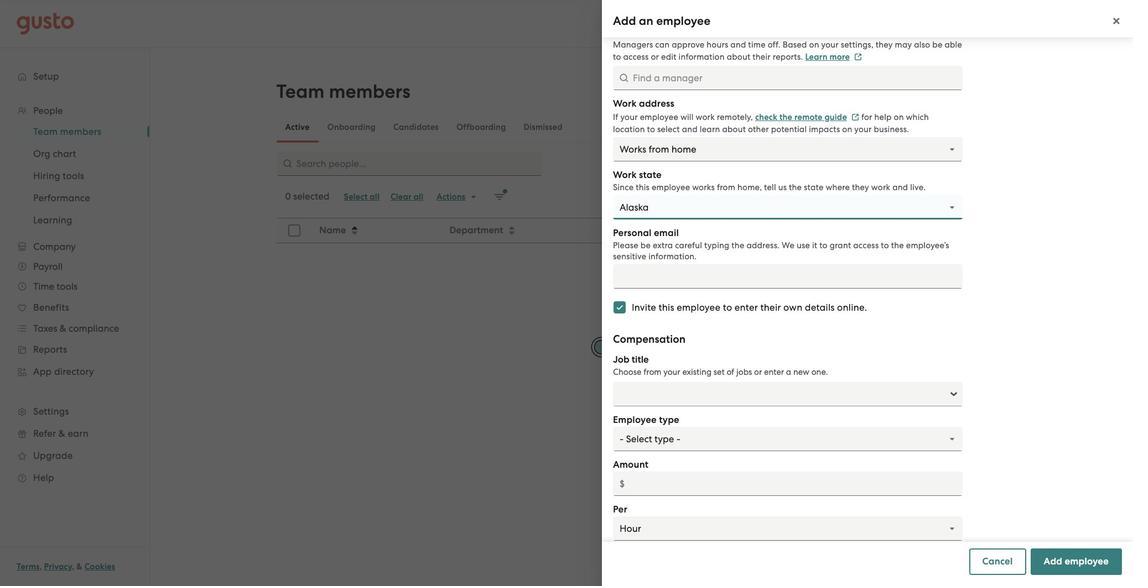 Task type: locate. For each thing, give the bounding box(es) containing it.
1 horizontal spatial this
[[659, 302, 675, 313]]

cancel button
[[969, 549, 1026, 576]]

members
[[329, 80, 410, 103]]

2 all from the left
[[414, 192, 423, 202]]

since
[[613, 183, 634, 193]]

selected
[[293, 191, 330, 202]]

new notifications image
[[494, 191, 506, 203], [494, 191, 506, 203]]

1 vertical spatial be
[[641, 241, 651, 251]]

1 horizontal spatial be
[[933, 40, 943, 50]]

account menu element
[[920, 0, 1117, 47]]

this right since
[[636, 183, 650, 193]]

be
[[933, 40, 943, 50], [641, 241, 651, 251]]

all right select
[[370, 192, 380, 202]]

information
[[679, 52, 725, 62]]

0 horizontal spatial they
[[852, 183, 869, 193]]

to
[[613, 52, 621, 62], [647, 125, 655, 134], [820, 241, 828, 251], [881, 241, 889, 251], [723, 302, 732, 313]]

1 all from the left
[[370, 192, 380, 202]]

active button
[[276, 114, 319, 141]]

terms
[[17, 562, 40, 572]]

work up learn
[[696, 112, 715, 122]]

work inside work state since this employee works from home, tell us the state where they work and live.
[[613, 169, 637, 181]]

0 vertical spatial access
[[623, 52, 649, 62]]

home,
[[738, 183, 762, 193]]

check
[[755, 112, 778, 122]]

select all
[[344, 192, 380, 202]]

1 horizontal spatial enter
[[764, 367, 784, 377]]

typing
[[705, 241, 730, 251]]

1 vertical spatial on
[[894, 112, 904, 122]]

0 horizontal spatial or
[[651, 52, 659, 62]]

enter left own
[[735, 302, 758, 313]]

1 , from the left
[[40, 562, 42, 572]]

0 vertical spatial or
[[651, 52, 659, 62]]

your inside managers can approve hours and time off. based on your settings, they may also be able to access or edit information about their reports.
[[822, 40, 839, 50]]

the
[[780, 112, 793, 122], [789, 183, 802, 193], [732, 241, 745, 251], [891, 241, 904, 251]]

clear all
[[391, 192, 423, 202]]

on up business.
[[894, 112, 904, 122]]

1 horizontal spatial from
[[717, 183, 736, 193]]

add inside add employee button
[[1044, 556, 1063, 568]]

0 vertical spatial add
[[613, 14, 636, 28]]

state left where
[[804, 183, 824, 193]]

work state since this employee works from home, tell us the state where they work and live.
[[613, 169, 926, 193]]

on down opens in a new tab icon
[[842, 125, 853, 134]]

0 horizontal spatial this
[[636, 183, 650, 193]]

0 horizontal spatial all
[[370, 192, 380, 202]]

remotely,
[[717, 112, 753, 122]]

0 horizontal spatial enter
[[735, 302, 758, 313]]

Invite this employee to enter their own details online. checkbox
[[608, 296, 632, 320]]

add employee
[[1044, 556, 1109, 568]]

0 horizontal spatial be
[[641, 241, 651, 251]]

1 vertical spatial a
[[786, 367, 792, 377]]

tell
[[764, 183, 776, 193]]

learn
[[806, 52, 828, 62]]

can
[[655, 40, 670, 50]]

or right jobs at the bottom of the page
[[754, 367, 762, 377]]

work
[[613, 98, 637, 110], [613, 169, 637, 181]]

0 horizontal spatial work
[[696, 112, 715, 122]]

this inside work state since this employee works from home, tell us the state where they work and live.
[[636, 183, 650, 193]]

amount
[[613, 459, 649, 471]]

your down the for
[[855, 125, 872, 134]]

choose
[[613, 367, 642, 377]]

access
[[623, 52, 649, 62], [854, 241, 879, 251]]

2 vertical spatial on
[[842, 125, 853, 134]]

from
[[717, 183, 736, 193], [644, 367, 662, 377]]

1 horizontal spatial ,
[[72, 562, 74, 572]]

on inside managers can approve hours and time off. based on your settings, they may also be able to access or edit information about their reports.
[[809, 40, 819, 50]]

0 horizontal spatial add
[[613, 14, 636, 28]]

they inside managers can approve hours and time off. based on your settings, they may also be able to access or edit information about their reports.
[[876, 40, 893, 50]]

work up if
[[613, 98, 637, 110]]

2 horizontal spatial and
[[893, 183, 908, 193]]

0 vertical spatial and
[[731, 40, 746, 50]]

or inside managers can approve hours and time off. based on your settings, they may also be able to access or edit information about their reports.
[[651, 52, 659, 62]]

cancel
[[983, 556, 1013, 568]]

on up learn
[[809, 40, 819, 50]]

work
[[696, 112, 715, 122], [872, 183, 891, 193]]

title
[[632, 354, 649, 366]]

manager
[[613, 27, 655, 38]]

and left time in the right of the page
[[731, 40, 746, 50]]

2 vertical spatial and
[[893, 183, 908, 193]]

cookies button
[[85, 561, 115, 574]]

1 horizontal spatial on
[[842, 125, 853, 134]]

approve
[[672, 40, 705, 50]]

address
[[639, 98, 675, 110]]

a
[[922, 88, 928, 100], [786, 367, 792, 377]]

a left new
[[786, 367, 792, 377]]

job
[[613, 354, 630, 366]]

1 horizontal spatial work
[[872, 183, 891, 193]]

team
[[276, 80, 325, 103]]

hours
[[707, 40, 729, 50]]

your inside for help on which location to select and learn about other potential impacts on your business.
[[855, 125, 872, 134]]

about inside managers can approve hours and time off. based on your settings, they may also be able to access or edit information about their reports.
[[727, 52, 751, 62]]

employee for your
[[640, 112, 679, 122]]

work for work address
[[613, 98, 637, 110]]

your down found
[[664, 367, 681, 377]]

add inside add a team member button
[[901, 88, 920, 100]]

we
[[782, 241, 795, 251]]

from down title
[[644, 367, 662, 377]]

1 vertical spatial and
[[682, 125, 698, 134]]

, left privacy
[[40, 562, 42, 572]]

2 vertical spatial add
[[1044, 556, 1063, 568]]

select
[[657, 125, 680, 134]]

if
[[613, 112, 619, 122]]

live.
[[911, 183, 926, 193]]

they
[[876, 40, 893, 50], [852, 183, 869, 193]]

your up 'learn more' at right top
[[822, 40, 839, 50]]

2 work from the top
[[613, 169, 637, 181]]

1 vertical spatial work
[[613, 169, 637, 181]]

about down time in the right of the page
[[727, 52, 751, 62]]

they left may
[[876, 40, 893, 50]]

add for add an employee
[[613, 14, 636, 28]]

access down managers
[[623, 52, 649, 62]]

1 vertical spatial or
[[754, 367, 762, 377]]

0 vertical spatial this
[[636, 183, 650, 193]]

select
[[344, 192, 368, 202]]

enter left new
[[764, 367, 784, 377]]

compensation
[[613, 333, 686, 346]]

work left live.
[[872, 183, 891, 193]]

all
[[370, 192, 380, 202], [414, 192, 423, 202]]

about
[[727, 52, 751, 62], [722, 125, 746, 134]]

and left live.
[[893, 183, 908, 193]]

about down remotely,
[[722, 125, 746, 134]]

add an employee
[[613, 14, 711, 28]]

access right grant
[[854, 241, 879, 251]]

their
[[753, 52, 771, 62], [761, 302, 781, 313]]

or
[[651, 52, 659, 62], [754, 367, 762, 377]]

of
[[727, 367, 735, 377]]

1 work from the top
[[613, 98, 637, 110]]

found
[[668, 344, 694, 355]]

add employee button
[[1031, 549, 1122, 576]]

and inside managers can approve hours and time off. based on your settings, they may also be able to access or edit information about their reports.
[[731, 40, 746, 50]]

off.
[[768, 40, 781, 50]]

job title choose from your existing set of jobs or enter a new one.
[[613, 354, 828, 377]]

the right us
[[789, 183, 802, 193]]

1 vertical spatial they
[[852, 183, 869, 193]]

1 horizontal spatial all
[[414, 192, 423, 202]]

or left the edit
[[651, 52, 659, 62]]

all right clear
[[414, 192, 423, 202]]

1 vertical spatial access
[[854, 241, 879, 251]]

0 vertical spatial a
[[922, 88, 928, 100]]

and down will
[[682, 125, 698, 134]]

0 vertical spatial work
[[696, 112, 715, 122]]

be left extra
[[641, 241, 651, 251]]

1 horizontal spatial state
[[804, 183, 824, 193]]

work inside work state since this employee works from home, tell us the state where they work and live.
[[872, 183, 891, 193]]

1 horizontal spatial access
[[854, 241, 879, 251]]

new
[[794, 367, 810, 377]]

personal
[[613, 227, 652, 239]]

from inside job title choose from your existing set of jobs or enter a new one.
[[644, 367, 662, 377]]

candidates button
[[385, 114, 448, 141]]

a left team
[[922, 88, 928, 100]]

1 vertical spatial add
[[901, 88, 920, 100]]

1 horizontal spatial a
[[922, 88, 928, 100]]

managers
[[613, 40, 653, 50]]

other
[[748, 125, 769, 134]]

add a team member drawer dialog
[[602, 0, 1133, 587]]

0 horizontal spatial and
[[682, 125, 698, 134]]

their left own
[[761, 302, 781, 313]]

this right 'invite'
[[659, 302, 675, 313]]

0 vertical spatial state
[[639, 169, 662, 181]]

state down team members tab list
[[639, 169, 662, 181]]

employee
[[656, 14, 711, 28], [640, 112, 679, 122], [652, 183, 690, 193], [677, 302, 721, 313], [1065, 556, 1109, 568]]

be right also
[[933, 40, 943, 50]]

1 vertical spatial about
[[722, 125, 746, 134]]

, left &
[[72, 562, 74, 572]]

careful
[[675, 241, 702, 251]]

employee type
[[613, 415, 680, 426]]

they right where
[[852, 183, 869, 193]]

work for work state since this employee works from home, tell us the state where they work and live.
[[613, 169, 637, 181]]

0 vertical spatial enter
[[735, 302, 758, 313]]

1 horizontal spatial and
[[731, 40, 746, 50]]

0 vertical spatial from
[[717, 183, 736, 193]]

their down time in the right of the page
[[753, 52, 771, 62]]

0 horizontal spatial access
[[623, 52, 649, 62]]

1 vertical spatial work
[[872, 183, 891, 193]]

work address
[[613, 98, 675, 110]]

2 horizontal spatial on
[[894, 112, 904, 122]]

work up since
[[613, 169, 637, 181]]

&
[[76, 562, 82, 572]]

0 vertical spatial work
[[613, 98, 637, 110]]

0 horizontal spatial on
[[809, 40, 819, 50]]

one.
[[812, 367, 828, 377]]

they inside work state since this employee works from home, tell us the state where they work and live.
[[852, 183, 869, 193]]

1 horizontal spatial or
[[754, 367, 762, 377]]

0 horizontal spatial from
[[644, 367, 662, 377]]

from right works
[[717, 183, 736, 193]]

0 horizontal spatial a
[[786, 367, 792, 377]]

,
[[40, 562, 42, 572], [72, 562, 74, 572]]

the up potential
[[780, 112, 793, 122]]

1 horizontal spatial they
[[876, 40, 893, 50]]

managers can approve hours and time off. based on your settings, they may also be able to access or edit information about their reports.
[[613, 40, 962, 62]]

0 horizontal spatial ,
[[40, 562, 42, 572]]

access inside personal email please be extra careful typing the address. we use it to grant access to the employee's sensitive information.
[[854, 241, 879, 251]]

0 vertical spatial about
[[727, 52, 751, 62]]

dismissed button
[[515, 114, 572, 141]]

access inside managers can approve hours and time off. based on your settings, they may also be able to access or edit information about their reports.
[[623, 52, 649, 62]]

0 horizontal spatial state
[[639, 169, 662, 181]]

0 vertical spatial they
[[876, 40, 893, 50]]

0 vertical spatial their
[[753, 52, 771, 62]]

1 horizontal spatial add
[[901, 88, 920, 100]]

this
[[636, 183, 650, 193], [659, 302, 675, 313]]

add for add employee
[[1044, 556, 1063, 568]]

2 horizontal spatial add
[[1044, 556, 1063, 568]]

1 vertical spatial enter
[[764, 367, 784, 377]]

0 vertical spatial be
[[933, 40, 943, 50]]

1 vertical spatial this
[[659, 302, 675, 313]]

1 vertical spatial from
[[644, 367, 662, 377]]

email
[[654, 227, 679, 239]]

0 vertical spatial on
[[809, 40, 819, 50]]



Task type: vqa. For each thing, say whether or not it's contained in the screenshot.
edit button
no



Task type: describe. For each thing, give the bounding box(es) containing it.
about inside for help on which location to select and learn about other potential impacts on your business.
[[722, 125, 746, 134]]

settings,
[[841, 40, 874, 50]]

and inside work state since this employee works from home, tell us the state where they work and live.
[[893, 183, 908, 193]]

their inside managers can approve hours and time off. based on your settings, they may also be able to access or edit information about their reports.
[[753, 52, 771, 62]]

enter inside job title choose from your existing set of jobs or enter a new one.
[[764, 367, 784, 377]]

guide
[[825, 112, 847, 122]]

and inside for help on which location to select and learn about other potential impacts on your business.
[[682, 125, 698, 134]]

information.
[[649, 252, 697, 262]]

your inside job title choose from your existing set of jobs or enter a new one.
[[664, 367, 681, 377]]

invite this employee to enter their own details online.
[[632, 302, 867, 313]]

may
[[895, 40, 912, 50]]

the inside work state since this employee works from home, tell us the state where they work and live.
[[789, 183, 802, 193]]

reports.
[[773, 52, 803, 62]]

works
[[692, 183, 715, 193]]

please
[[613, 241, 639, 251]]

edit
[[661, 52, 677, 62]]

add for add a team member
[[901, 88, 920, 100]]

be inside personal email please be extra careful typing the address. we use it to grant access to the employee's sensitive information.
[[641, 241, 651, 251]]

which
[[906, 112, 929, 122]]

candidates
[[393, 122, 439, 132]]

per
[[613, 504, 628, 516]]

dialog main content element
[[602, 0, 1133, 542]]

clear all button
[[385, 188, 429, 206]]

cookies
[[85, 562, 115, 572]]

0 selected status
[[285, 191, 330, 202]]

check the remote guide link
[[755, 112, 859, 122]]

onboarding button
[[319, 114, 385, 141]]

type
[[659, 415, 680, 426]]

invite
[[632, 302, 656, 313]]

details
[[805, 302, 835, 313]]

employee
[[613, 415, 657, 426]]

to inside for help on which location to select and learn about other potential impacts on your business.
[[647, 125, 655, 134]]

help
[[875, 112, 892, 122]]

use
[[797, 241, 810, 251]]

potential
[[771, 125, 807, 134]]

0 selected
[[285, 191, 330, 202]]

Personal email field
[[613, 265, 963, 289]]

department
[[449, 225, 503, 236]]

2 , from the left
[[72, 562, 74, 572]]

Search people... field
[[276, 152, 542, 176]]

online.
[[837, 302, 867, 313]]

us
[[779, 183, 787, 193]]

location
[[613, 125, 645, 134]]

team
[[930, 88, 954, 100]]

name button
[[312, 219, 442, 242]]

employee for an
[[656, 14, 711, 28]]

team members
[[276, 80, 410, 103]]

no
[[620, 344, 633, 355]]

employee for this
[[677, 302, 721, 313]]

employee's
[[906, 241, 950, 251]]

existing
[[683, 367, 712, 377]]

remote
[[795, 112, 823, 122]]

learn more
[[806, 52, 850, 62]]

employee inside add employee button
[[1065, 556, 1109, 568]]

terms , privacy , & cookies
[[17, 562, 115, 572]]

employee inside work state since this employee works from home, tell us the state where they work and live.
[[652, 183, 690, 193]]

privacy
[[44, 562, 72, 572]]

opens in a new tab image
[[852, 114, 859, 121]]

0
[[285, 191, 291, 202]]

a inside button
[[922, 88, 928, 100]]

1 vertical spatial their
[[761, 302, 781, 313]]

business.
[[874, 125, 909, 134]]

for
[[862, 112, 873, 122]]

check the remote guide
[[755, 112, 847, 122]]

offboarding
[[457, 122, 506, 132]]

privacy link
[[44, 562, 72, 572]]

Manager field
[[613, 66, 963, 90]]

clear
[[391, 192, 412, 202]]

an
[[639, 14, 654, 28]]

extra
[[653, 241, 673, 251]]

be inside managers can approve hours and time off. based on your settings, they may also be able to access or edit information about their reports.
[[933, 40, 943, 50]]

sensitive
[[613, 252, 647, 262]]

it
[[812, 241, 818, 251]]

(optional)
[[657, 27, 700, 38]]

active
[[285, 122, 310, 132]]

the right typing
[[732, 241, 745, 251]]

opens in a new tab image
[[855, 53, 862, 61]]

offboarding button
[[448, 114, 515, 141]]

to inside managers can approve hours and time off. based on your settings, they may also be able to access or edit information about their reports.
[[613, 52, 621, 62]]

Select all rows on this page checkbox
[[282, 219, 306, 243]]

add a team member
[[901, 88, 994, 100]]

all for select all
[[370, 192, 380, 202]]

1 vertical spatial state
[[804, 183, 824, 193]]

people
[[636, 344, 666, 355]]

Amount field
[[613, 472, 963, 496]]

from inside work state since this employee works from home, tell us the state where they work and live.
[[717, 183, 736, 193]]

learn
[[700, 125, 720, 134]]

or inside job title choose from your existing set of jobs or enter a new one.
[[754, 367, 762, 377]]

your up location
[[621, 112, 638, 122]]

team members tab list
[[276, 112, 1007, 143]]

personal email please be extra careful typing the address. we use it to grant access to the employee's sensitive information.
[[613, 227, 950, 262]]

will
[[681, 112, 694, 122]]

the left employee's
[[891, 241, 904, 251]]

select all button
[[338, 188, 385, 206]]

a inside job title choose from your existing set of jobs or enter a new one.
[[786, 367, 792, 377]]

all for clear all
[[414, 192, 423, 202]]

no people found
[[620, 344, 694, 355]]

able
[[945, 40, 962, 50]]

terms link
[[17, 562, 40, 572]]

if your employee will work remotely,
[[613, 112, 753, 122]]

address.
[[747, 241, 780, 251]]

home image
[[17, 12, 74, 35]]

member
[[956, 88, 994, 100]]

impacts
[[809, 125, 840, 134]]

also
[[914, 40, 931, 50]]



